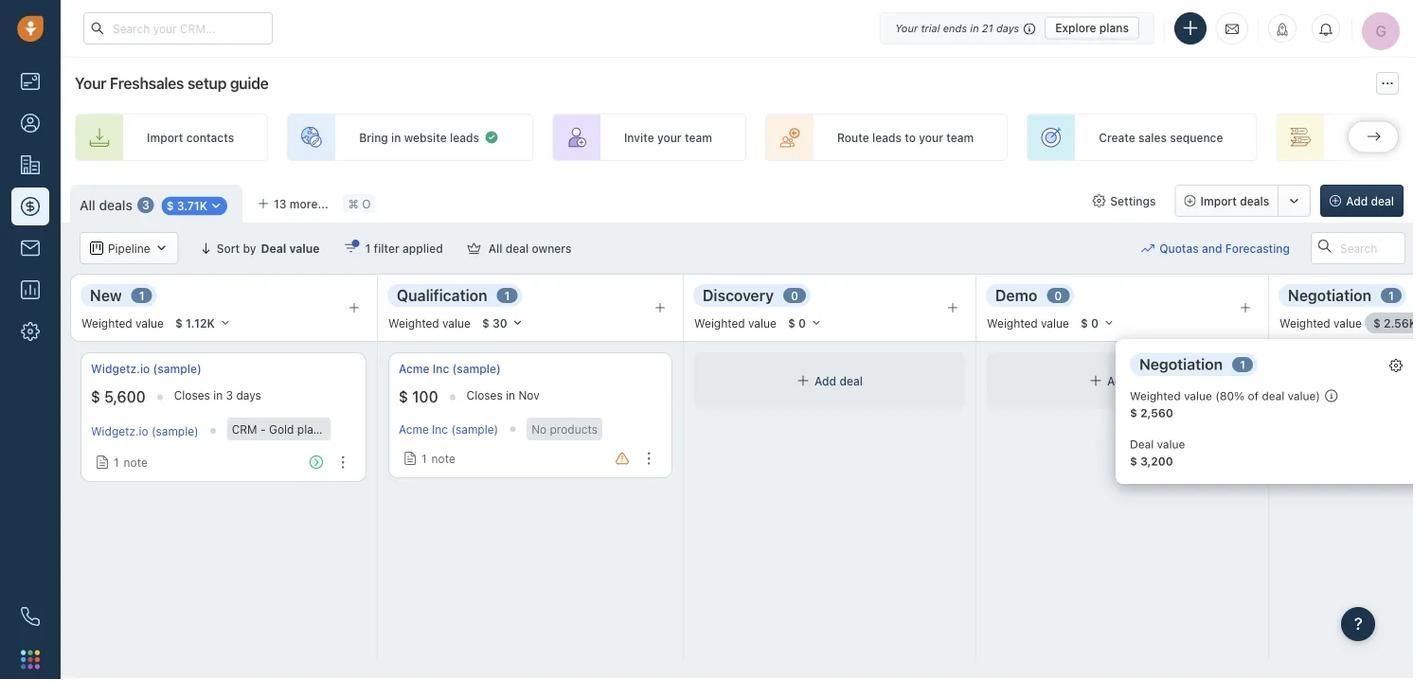 Task type: locate. For each thing, give the bounding box(es) containing it.
3 right all deals link
[[142, 198, 149, 212]]

1 your from the left
[[657, 131, 682, 144]]

2 weighted value from the left
[[388, 316, 471, 329]]

1 note down 5,600 in the left bottom of the page
[[114, 456, 148, 469]]

2 $ 0 button from the left
[[1072, 313, 1123, 333]]

deals up pipeline
[[99, 197, 132, 213]]

⌘ o
[[348, 197, 371, 210]]

acme inc (sample) down 100
[[399, 422, 498, 436]]

(sample) down the $ 100
[[369, 422, 417, 436]]

0 vertical spatial import
[[147, 131, 183, 144]]

freshsales
[[110, 74, 184, 92]]

sequence
[[1170, 131, 1223, 144]]

1 horizontal spatial your
[[895, 22, 918, 34]]

1 horizontal spatial note
[[431, 452, 455, 465]]

$ 0 for discovery
[[788, 316, 806, 330]]

1 inc from the top
[[433, 362, 449, 376]]

⌘
[[348, 197, 359, 210]]

weighted inside negotiation dialog
[[1130, 389, 1181, 403]]

days
[[996, 22, 1019, 34], [236, 389, 261, 402]]

your
[[657, 131, 682, 144], [919, 131, 943, 144], [1387, 131, 1411, 144]]

$ inside deal value $ 3,200
[[1130, 455, 1137, 468]]

widgetz.io (sample) link
[[91, 361, 201, 377], [91, 424, 199, 438]]

leads left to
[[872, 131, 902, 144]]

1 left filter
[[365, 242, 371, 255]]

add
[[1346, 194, 1368, 207], [815, 374, 836, 387], [1107, 374, 1129, 387]]

ends
[[943, 22, 967, 34]]

no products
[[531, 422, 598, 436]]

weighted up 2,560
[[1130, 389, 1181, 403]]

13 more... button
[[247, 190, 339, 217]]

days right the 21
[[996, 22, 1019, 34]]

quotas and forecasting
[[1159, 241, 1290, 255]]

$ inside button
[[1373, 316, 1381, 330]]

1 horizontal spatial $ 0 button
[[1072, 313, 1123, 333]]

0 vertical spatial widgetz.io (sample)
[[91, 362, 201, 376]]

3 up crm
[[226, 389, 233, 402]]

1 vertical spatial days
[[236, 389, 261, 402]]

weighted value down new
[[81, 316, 164, 329]]

3,200 down 2,560
[[1140, 455, 1173, 468]]

1 closes from the left
[[174, 389, 210, 402]]

plan
[[297, 422, 320, 436]]

import up quotas and forecasting
[[1200, 194, 1237, 207]]

closes right 5,600 in the left bottom of the page
[[174, 389, 210, 402]]

inc down 100
[[432, 422, 448, 436]]

pipeline button
[[80, 232, 179, 264]]

widgetz.io (sample) up 5,600 in the left bottom of the page
[[91, 362, 201, 376]]

weighted value down demo
[[987, 316, 1069, 329]]

negotiation inside dialog
[[1139, 355, 1223, 373]]

weighted up techcave
[[1280, 316, 1330, 329]]

2 closes from the left
[[467, 389, 503, 402]]

0
[[791, 289, 798, 302], [1054, 289, 1062, 302], [798, 316, 806, 330], [1091, 316, 1099, 330]]

0 vertical spatial your
[[895, 22, 918, 34]]

1 vertical spatial 3,200
[[1140, 455, 1173, 468]]

add deal for demo
[[1107, 374, 1155, 387]]

1 up $ 30 button
[[504, 289, 510, 302]]

1 leads from the left
[[450, 131, 479, 144]]

0 horizontal spatial your
[[75, 74, 106, 92]]

leads
[[450, 131, 479, 144], [872, 131, 902, 144]]

weighted
[[81, 316, 132, 329], [388, 316, 439, 329], [694, 316, 745, 329], [987, 316, 1038, 329], [1280, 316, 1330, 329], [1130, 389, 1181, 403]]

1 horizontal spatial add
[[1107, 374, 1129, 387]]

13 more...
[[274, 197, 328, 210]]

0 vertical spatial widgetz.io (sample) link
[[91, 361, 201, 377]]

acme inc (sample) link
[[399, 361, 501, 377], [399, 422, 498, 436]]

team
[[685, 131, 712, 144], [946, 131, 974, 144]]

team right 'invite'
[[685, 131, 712, 144]]

0 horizontal spatial leads
[[450, 131, 479, 144]]

inc
[[433, 362, 449, 376], [432, 422, 448, 436]]

crm - gold plan monthly (sample)
[[232, 422, 417, 436]]

0 horizontal spatial deals
[[99, 197, 132, 213]]

add deal
[[1346, 194, 1394, 207], [815, 374, 863, 387], [1107, 374, 1155, 387]]

your for your freshsales setup guide
[[75, 74, 106, 92]]

acme inc (sample) link down 100
[[399, 422, 498, 436]]

set up your link
[[1276, 114, 1413, 161]]

3 for in
[[226, 389, 233, 402]]

add for discovery
[[815, 374, 836, 387]]

0 vertical spatial negotiation
[[1288, 286, 1371, 304]]

3 your from the left
[[1387, 131, 1411, 144]]

weighted value down discovery
[[694, 316, 777, 329]]

1 widgetz.io (sample) link from the top
[[91, 361, 201, 377]]

0 horizontal spatial days
[[236, 389, 261, 402]]

1 vertical spatial widgetz.io (sample) link
[[91, 424, 199, 438]]

in down $ 1.12k button
[[213, 389, 223, 402]]

1 vertical spatial your
[[75, 74, 106, 92]]

what's new image
[[1276, 23, 1289, 36]]

1 up "(80%" on the right bottom
[[1240, 358, 1245, 371]]

in for closes in nov
[[506, 389, 515, 402]]

deals up forecasting
[[1240, 194, 1269, 207]]

2 widgetz.io (sample) link from the top
[[91, 424, 199, 438]]

container_wx8msf4aqz5i3rn1 image inside $ 3.71k button
[[209, 199, 223, 212]]

1 horizontal spatial deal
[[1130, 438, 1154, 451]]

1 vertical spatial acme inc (sample) link
[[399, 422, 498, 436]]

widgetz.io (sample)
[[91, 362, 201, 376], [91, 424, 199, 438]]

new
[[90, 286, 122, 304]]

3
[[142, 198, 149, 212], [226, 389, 233, 402]]

bring
[[359, 131, 388, 144]]

deal down $ 2,560
[[1130, 438, 1154, 451]]

team right to
[[946, 131, 974, 144]]

0 horizontal spatial $ 0 button
[[779, 313, 831, 333]]

all inside all deal owners button
[[488, 242, 502, 255]]

0 vertical spatial acme
[[399, 362, 430, 376]]

0 horizontal spatial negotiation
[[1139, 355, 1223, 373]]

container_wx8msf4aqz5i3rn1 image
[[90, 242, 103, 255], [155, 242, 168, 255], [468, 242, 481, 255], [1389, 359, 1403, 372], [1089, 374, 1102, 387], [1325, 389, 1338, 403]]

acme up the $ 100
[[399, 362, 430, 376]]

1 vertical spatial all
[[488, 242, 502, 255]]

widgetz.io (sample) link down 5,600 in the left bottom of the page
[[91, 424, 199, 438]]

1 horizontal spatial team
[[946, 131, 974, 144]]

your right 'invite'
[[657, 131, 682, 144]]

your inside set up your link
[[1387, 131, 1411, 144]]

in left the 21
[[970, 22, 979, 34]]

weighted value up techcave
[[1280, 316, 1362, 329]]

weighted for discovery
[[694, 316, 745, 329]]

closes in nov
[[467, 389, 540, 402]]

create sales sequence link
[[1027, 114, 1257, 161]]

set up your 
[[1348, 131, 1413, 144]]

0 vertical spatial inc
[[433, 362, 449, 376]]

0 horizontal spatial note
[[124, 456, 148, 469]]

1 horizontal spatial your
[[919, 131, 943, 144]]

1 horizontal spatial 3
[[226, 389, 233, 402]]

note down 5,600 in the left bottom of the page
[[124, 456, 148, 469]]

inc up 100
[[433, 362, 449, 376]]

all left owners
[[488, 242, 502, 255]]

weighted value (80% of deal value)
[[1130, 389, 1320, 403]]

widgetz.io down $ 5,600
[[91, 424, 148, 438]]

acme inc (sample) link up 100
[[399, 361, 501, 377]]

deal
[[261, 242, 286, 255], [1130, 438, 1154, 451]]

1 horizontal spatial import
[[1200, 194, 1237, 207]]

deal
[[1371, 194, 1394, 207], [506, 242, 529, 255], [839, 374, 863, 387], [1132, 374, 1155, 387], [1262, 389, 1284, 403]]

1 vertical spatial negotiation
[[1139, 355, 1223, 373]]

note for $ 100
[[431, 452, 455, 465]]

weighted value down qualification
[[388, 316, 471, 329]]

1 weighted value from the left
[[81, 316, 164, 329]]

0 vertical spatial acme inc (sample)
[[399, 362, 501, 376]]

1 horizontal spatial closes
[[467, 389, 503, 402]]

1 down $ 5,600
[[114, 456, 119, 469]]

0 horizontal spatial team
[[685, 131, 712, 144]]

weighted for new
[[81, 316, 132, 329]]

2 your from the left
[[919, 131, 943, 144]]

import for import contacts
[[147, 131, 183, 144]]

0 horizontal spatial 3
[[142, 198, 149, 212]]

in left nov
[[506, 389, 515, 402]]

acme down the $ 100
[[399, 422, 429, 436]]

weighted down discovery
[[694, 316, 745, 329]]

negotiation down the search field
[[1288, 286, 1371, 304]]

all
[[80, 197, 95, 213], [488, 242, 502, 255]]

acme inc (sample)
[[399, 362, 501, 376], [399, 422, 498, 436]]

2 acme inc (sample) link from the top
[[399, 422, 498, 436]]

route leads to your team link
[[765, 114, 1008, 161]]

0 vertical spatial widgetz.io
[[91, 362, 150, 376]]

1 vertical spatial acme inc (sample)
[[399, 422, 498, 436]]

(sample) up closes in 3 days
[[153, 362, 201, 376]]

1 horizontal spatial $ 0
[[1081, 316, 1099, 330]]

$ 3,200
[[1290, 388, 1345, 406]]

in right bring
[[391, 131, 401, 144]]

0 horizontal spatial add
[[815, 374, 836, 387]]

negotiation
[[1288, 286, 1371, 304], [1139, 355, 1223, 373]]

1 horizontal spatial 1 note
[[421, 452, 455, 465]]

container_wx8msf4aqz5i3rn1 image
[[484, 130, 499, 145], [1092, 194, 1105, 207], [209, 199, 223, 212], [344, 242, 358, 255], [1141, 242, 1155, 255], [797, 374, 810, 387], [403, 452, 417, 465], [96, 456, 109, 469]]

1 vertical spatial deal
[[1130, 438, 1154, 451]]

1 vertical spatial widgetz.io
[[91, 424, 148, 438]]

products
[[550, 422, 598, 436]]

1 vertical spatial widgetz.io (sample)
[[91, 424, 199, 438]]

1 vertical spatial inc
[[432, 422, 448, 436]]

1 horizontal spatial deals
[[1240, 194, 1269, 207]]

weighted down demo
[[987, 316, 1038, 329]]

deals inside button
[[1240, 194, 1269, 207]]

2 $ 0 from the left
[[1081, 316, 1099, 330]]

deal inside deal value $ 3,200
[[1130, 438, 1154, 451]]

techcave
[[1290, 362, 1342, 376]]

0 horizontal spatial deal
[[261, 242, 286, 255]]

deals
[[1240, 194, 1269, 207], [99, 197, 132, 213]]

note for $ 5,600
[[124, 456, 148, 469]]

1 horizontal spatial all
[[488, 242, 502, 255]]

$ 3.71k button
[[156, 194, 233, 216]]

1
[[365, 242, 371, 255], [139, 289, 145, 302], [504, 289, 510, 302], [1389, 289, 1394, 302], [1240, 358, 1245, 371], [421, 452, 427, 465], [114, 456, 119, 469]]

0 vertical spatial deal
[[261, 242, 286, 255]]

container_wx8msf4aqz5i3rn1 image inside bring in website leads link
[[484, 130, 499, 145]]

import contacts
[[147, 131, 234, 144]]

quotas and forecasting link
[[1141, 232, 1309, 264]]

1 horizontal spatial 3,200
[[1303, 388, 1345, 406]]

3 inside "all deals 3"
[[142, 198, 149, 212]]

4 weighted value from the left
[[987, 316, 1069, 329]]

weighted down new
[[81, 316, 132, 329]]

$
[[166, 199, 174, 212], [175, 316, 183, 330], [482, 316, 489, 330], [788, 316, 795, 330], [1081, 316, 1088, 330], [1373, 316, 1381, 330], [91, 388, 100, 406], [399, 388, 408, 406], [1290, 388, 1299, 406], [1130, 406, 1137, 420], [1130, 455, 1137, 468]]

1 filter applied button
[[332, 232, 455, 264]]

leads right the website
[[450, 131, 479, 144]]

widgetz.io
[[91, 362, 150, 376], [91, 424, 148, 438]]

your left freshsales
[[75, 74, 106, 92]]

deal inside negotiation dialog
[[1262, 389, 1284, 403]]

1 horizontal spatial leads
[[872, 131, 902, 144]]

note down 100
[[431, 452, 455, 465]]

1 $ 0 button from the left
[[779, 313, 831, 333]]

all deals link
[[80, 196, 132, 215]]

$ 1.12k
[[175, 316, 215, 330]]

widgetz.io (sample) down 5,600 in the left bottom of the page
[[91, 424, 199, 438]]

1 horizontal spatial days
[[996, 22, 1019, 34]]

acme inc (sample) up 100
[[399, 362, 501, 376]]

deal inside button
[[506, 242, 529, 255]]

3.71k
[[177, 199, 207, 212]]

2 horizontal spatial add deal
[[1346, 194, 1394, 207]]

closes left nov
[[467, 389, 503, 402]]

0 horizontal spatial $ 0
[[788, 316, 806, 330]]

1 horizontal spatial add deal
[[1107, 374, 1155, 387]]

$ 2,560
[[1130, 406, 1173, 420]]

container_wx8msf4aqz5i3rn1 image inside 1 filter applied button
[[344, 242, 358, 255]]

your left "trial"
[[895, 22, 918, 34]]

value inside deal value $ 3,200
[[1157, 438, 1185, 451]]

sort by deal value
[[217, 242, 320, 255]]

0 horizontal spatial add deal
[[815, 374, 863, 387]]

weighted down qualification
[[388, 316, 439, 329]]

add deal for discovery
[[815, 374, 863, 387]]

create sales sequence
[[1099, 131, 1223, 144]]

3 weighted value from the left
[[694, 316, 777, 329]]

0 vertical spatial 3
[[142, 198, 149, 212]]

create
[[1099, 131, 1135, 144]]

0 horizontal spatial your
[[657, 131, 682, 144]]

$ inside dropdown button
[[166, 199, 174, 212]]

2,560
[[1140, 406, 1173, 420]]

0 horizontal spatial 3,200
[[1140, 455, 1173, 468]]

1 note down 100
[[421, 452, 455, 465]]

import left contacts
[[147, 131, 183, 144]]

0 vertical spatial all
[[80, 197, 95, 213]]

3 for deals
[[142, 198, 149, 212]]

3,200 inside deal value $ 3,200
[[1140, 455, 1173, 468]]

1 vertical spatial 3
[[226, 389, 233, 402]]

acme
[[399, 362, 430, 376], [399, 422, 429, 436]]

deal right by
[[261, 242, 286, 255]]

negotiation up weighted value (80% of deal value)
[[1139, 355, 1223, 373]]

days up crm
[[236, 389, 261, 402]]

1 vertical spatial acme
[[399, 422, 429, 436]]

0 vertical spatial acme inc (sample) link
[[399, 361, 501, 377]]

0 horizontal spatial import
[[147, 131, 183, 144]]

value
[[289, 242, 320, 255], [136, 316, 164, 329], [442, 316, 471, 329], [748, 316, 777, 329], [1041, 316, 1069, 329], [1334, 316, 1362, 329], [1184, 389, 1212, 403], [1157, 438, 1185, 451]]

deal inside button
[[1371, 194, 1394, 207]]

(sample) down $ 2.56k button
[[1345, 362, 1393, 376]]

widgetz.io (sample) link up 5,600 in the left bottom of the page
[[91, 361, 201, 377]]

import deals group
[[1175, 185, 1311, 217]]

3,200
[[1303, 388, 1345, 406], [1140, 455, 1173, 468]]

2 widgetz.io (sample) from the top
[[91, 424, 199, 438]]

3,200 down techcave
[[1303, 388, 1345, 406]]

0 horizontal spatial 1 note
[[114, 456, 148, 469]]

1 $ 0 from the left
[[788, 316, 806, 330]]

(sample)
[[153, 362, 201, 376], [452, 362, 501, 376], [1345, 362, 1393, 376], [451, 422, 498, 436], [369, 422, 417, 436], [151, 424, 199, 438]]

all up pipeline dropdown button
[[80, 197, 95, 213]]

bring in website leads link
[[287, 114, 533, 161]]

owners
[[532, 242, 572, 255]]

trial
[[921, 22, 940, 34]]

import inside button
[[1200, 194, 1237, 207]]

1 vertical spatial import
[[1200, 194, 1237, 207]]

widgetz.io up $ 5,600
[[91, 362, 150, 376]]

negotiation dialog
[[1116, 339, 1413, 484]]

2.56k
[[1384, 316, 1413, 330]]

route
[[837, 131, 869, 144]]

2 horizontal spatial your
[[1387, 131, 1411, 144]]

1 inside button
[[365, 242, 371, 255]]

note
[[431, 452, 455, 465], [124, 456, 148, 469]]

0 horizontal spatial all
[[80, 197, 95, 213]]

2 horizontal spatial add
[[1346, 194, 1368, 207]]

$ 0
[[788, 316, 806, 330], [1081, 316, 1099, 330]]

0 horizontal spatial closes
[[174, 389, 210, 402]]

1 down 100
[[421, 452, 427, 465]]

your right to
[[919, 131, 943, 144]]

5 weighted value from the left
[[1280, 316, 1362, 329]]

0 vertical spatial 3,200
[[1303, 388, 1345, 406]]

applied
[[403, 242, 443, 255]]

closes for $ 5,600
[[174, 389, 210, 402]]

your right up at top right
[[1387, 131, 1411, 144]]

deals for all
[[99, 197, 132, 213]]



Task type: vqa. For each thing, say whether or not it's contained in the screenshot.
first "ACME INC (SAMPLE)" link from the top
yes



Task type: describe. For each thing, give the bounding box(es) containing it.
(sample) down closes in 3 days
[[151, 424, 199, 438]]

add deal inside button
[[1346, 194, 1394, 207]]

Search field
[[1311, 232, 1405, 264]]

techcave (sample)
[[1290, 362, 1393, 376]]

1.12k
[[186, 316, 215, 330]]

route leads to your team
[[837, 131, 974, 144]]

$ 2.56k button
[[1365, 313, 1413, 333]]

2 team from the left
[[946, 131, 974, 144]]

invite
[[624, 131, 654, 144]]

import for import deals
[[1200, 194, 1237, 207]]

sales
[[1138, 131, 1167, 144]]

deals for import
[[1240, 194, 1269, 207]]

2 inc from the top
[[432, 422, 448, 436]]

all deal owners button
[[455, 232, 584, 264]]

and
[[1202, 241, 1222, 255]]

forecasting
[[1225, 241, 1290, 255]]

bring in website leads
[[359, 131, 479, 144]]

$ 100
[[399, 388, 438, 406]]

container_wx8msf4aqz5i3rn1 image inside settings popup button
[[1092, 194, 1105, 207]]

nov
[[518, 389, 540, 402]]

demo
[[995, 286, 1037, 304]]

add deal button
[[1320, 185, 1404, 217]]

techcave (sample) link
[[1290, 361, 1393, 377]]

1 team from the left
[[685, 131, 712, 144]]

sort
[[217, 242, 240, 255]]

explore
[[1055, 21, 1096, 35]]

invite your team
[[624, 131, 712, 144]]

value)
[[1288, 389, 1320, 403]]

1 widgetz.io (sample) from the top
[[91, 362, 201, 376]]

1 acme inc (sample) from the top
[[399, 362, 501, 376]]

deal value $ 3,200
[[1130, 438, 1185, 468]]

of
[[1248, 389, 1259, 403]]

no
[[531, 422, 547, 436]]

container_wx8msf4aqz5i3rn1 image inside all deal owners button
[[468, 242, 481, 255]]

$ 0 button for demo
[[1072, 313, 1123, 333]]

$ 3.71k
[[166, 199, 207, 212]]

(sample) up closes in nov
[[452, 362, 501, 376]]

1 note for $ 100
[[421, 452, 455, 465]]

(80%
[[1215, 389, 1245, 403]]

weighted for qualification
[[388, 316, 439, 329]]

1 horizontal spatial negotiation
[[1288, 286, 1371, 304]]

your inside route leads to your team link
[[919, 131, 943, 144]]

all for deal
[[488, 242, 502, 255]]

more...
[[290, 197, 328, 210]]

all for deals
[[80, 197, 95, 213]]

crm
[[232, 422, 257, 436]]

import contacts link
[[75, 114, 268, 161]]

100
[[412, 388, 438, 406]]

setup
[[187, 74, 227, 92]]

$ 30
[[482, 316, 507, 330]]

container_wx8msf4aqz5i3rn1 image inside quotas and forecasting link
[[1141, 242, 1155, 255]]

5,600
[[104, 388, 146, 406]]

(sample) inside the techcave (sample) link
[[1345, 362, 1393, 376]]

weighted value for discovery
[[694, 316, 777, 329]]

settings
[[1110, 194, 1156, 207]]

website
[[404, 131, 447, 144]]

in for closes in 3 days
[[213, 389, 223, 402]]

1 right new
[[139, 289, 145, 302]]

$ 30 button
[[473, 313, 532, 333]]

$ 3.71k button
[[162, 196, 227, 215]]

2 acme inc (sample) from the top
[[399, 422, 498, 436]]

guide
[[230, 74, 269, 92]]

(sample) down closes in nov
[[451, 422, 498, 436]]

1 acme inc (sample) link from the top
[[399, 361, 501, 377]]

30
[[492, 316, 507, 330]]

all deal owners
[[488, 242, 572, 255]]

discovery
[[703, 286, 774, 304]]

phone element
[[11, 598, 49, 635]]

all deals 3
[[80, 197, 149, 213]]

your freshsales setup guide
[[75, 74, 269, 92]]

set
[[1348, 131, 1366, 144]]

2 acme from the top
[[399, 422, 429, 436]]

$ 0 for demo
[[1081, 316, 1099, 330]]

add inside add deal button
[[1346, 194, 1368, 207]]

1 widgetz.io from the top
[[91, 362, 150, 376]]

-
[[260, 422, 266, 436]]

quotas
[[1159, 241, 1199, 255]]

1 note for $ 5,600
[[114, 456, 148, 469]]

13
[[274, 197, 287, 210]]

contacts
[[186, 131, 234, 144]]

$ 5,600
[[91, 388, 146, 406]]

weighted value for demo
[[987, 316, 1069, 329]]

weighted for demo
[[987, 316, 1038, 329]]

$ 1.12k button
[[167, 313, 239, 333]]

your for your trial ends in 21 days
[[895, 22, 918, 34]]

1 acme from the top
[[399, 362, 430, 376]]

send email image
[[1226, 21, 1239, 36]]

monthly
[[323, 422, 366, 436]]

1 up "$ 2.56k"
[[1389, 289, 1394, 302]]

import deals button
[[1175, 185, 1279, 217]]

up
[[1370, 131, 1383, 144]]

o
[[362, 197, 371, 210]]

gold
[[269, 422, 294, 436]]

weighted for negotiation
[[1280, 316, 1330, 329]]

plans
[[1099, 21, 1129, 35]]

in for bring in website leads
[[391, 131, 401, 144]]

closes in 3 days
[[174, 389, 261, 402]]

$ 0 button for discovery
[[779, 313, 831, 333]]

21
[[982, 22, 993, 34]]

1 filter applied
[[365, 242, 443, 255]]

Search your CRM... text field
[[83, 12, 273, 45]]

your inside invite your team link
[[657, 131, 682, 144]]

2 widgetz.io from the top
[[91, 424, 148, 438]]

by
[[243, 242, 256, 255]]

weighted value for negotiation
[[1280, 316, 1362, 329]]

explore plans
[[1055, 21, 1129, 35]]

import deals
[[1200, 194, 1269, 207]]

pipeline
[[108, 241, 150, 255]]

weighted value for qualification
[[388, 316, 471, 329]]

0 vertical spatial days
[[996, 22, 1019, 34]]

freshworks switcher image
[[21, 650, 40, 669]]

add for demo
[[1107, 374, 1129, 387]]

closes for $ 100
[[467, 389, 503, 402]]

phone image
[[21, 607, 40, 626]]

$ 2.56k
[[1373, 316, 1413, 330]]

1 inside negotiation dialog
[[1240, 358, 1245, 371]]

weighted value for new
[[81, 316, 164, 329]]

2 leads from the left
[[872, 131, 902, 144]]

your trial ends in 21 days
[[895, 22, 1019, 34]]

settings button
[[1083, 185, 1165, 217]]

explore plans link
[[1045, 17, 1139, 39]]

filter
[[374, 242, 399, 255]]



